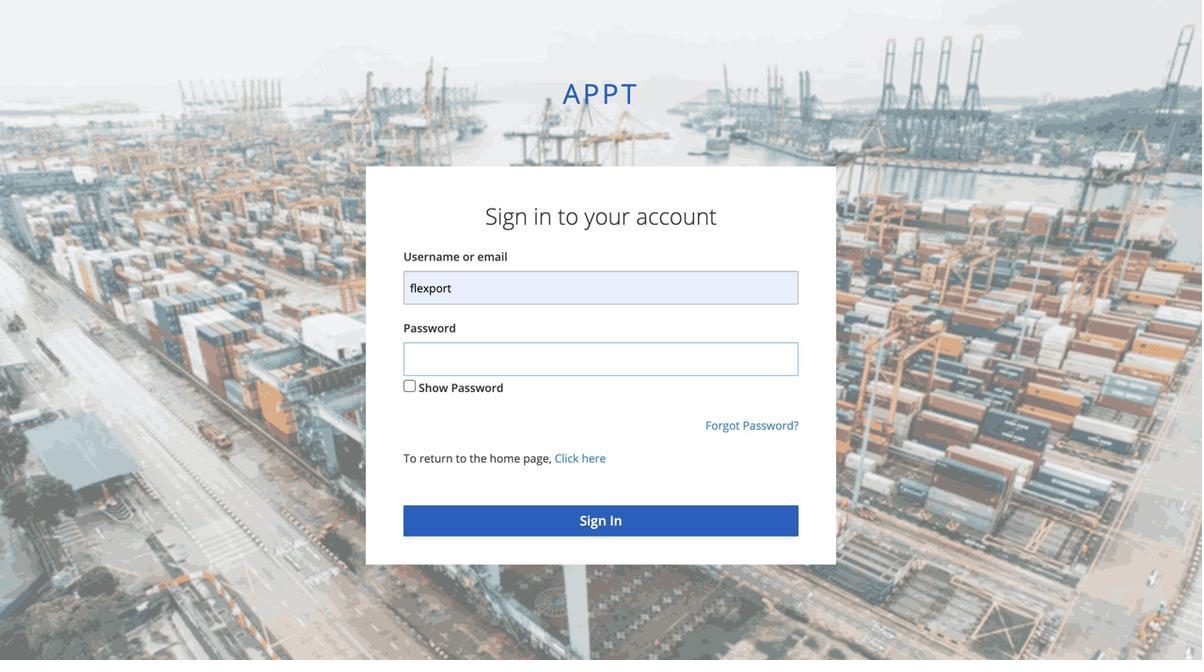 Task type: locate. For each thing, give the bounding box(es) containing it.
username
[[404, 249, 460, 265]]

show password
[[419, 380, 504, 396]]

page,
[[523, 451, 552, 466]]

password right show
[[451, 380, 504, 396]]

return
[[420, 451, 453, 466]]

1 vertical spatial to
[[456, 451, 467, 466]]

to right in
[[558, 201, 579, 231]]

1 horizontal spatial to
[[558, 201, 579, 231]]

in
[[534, 201, 552, 231]]

forgot password?
[[706, 418, 799, 433]]

sign
[[485, 201, 528, 231]]

0 vertical spatial to
[[558, 201, 579, 231]]

to left the
[[456, 451, 467, 466]]

0 vertical spatial password
[[404, 321, 456, 336]]

to
[[558, 201, 579, 231], [456, 451, 467, 466]]

or
[[463, 249, 475, 265]]

0 horizontal spatial to
[[456, 451, 467, 466]]

sign in to your account
[[485, 201, 717, 231]]

email
[[478, 249, 508, 265]]

None submit
[[404, 506, 799, 537]]

appt
[[563, 75, 639, 112]]

password up show
[[404, 321, 456, 336]]

click
[[555, 451, 579, 466]]

password
[[404, 321, 456, 336], [451, 380, 504, 396]]

Show Password checkbox
[[404, 380, 416, 393]]

show
[[419, 380, 448, 396]]



Task type: describe. For each thing, give the bounding box(es) containing it.
the
[[470, 451, 487, 466]]

here
[[582, 451, 606, 466]]

1 vertical spatial password
[[451, 380, 504, 396]]

forgot
[[706, 418, 740, 433]]

Password password field
[[404, 343, 799, 377]]

home
[[490, 451, 520, 466]]

Username or email text field
[[404, 271, 799, 305]]

to for the
[[456, 451, 467, 466]]

to
[[404, 451, 417, 466]]

account
[[636, 201, 717, 231]]

click here link
[[555, 451, 606, 466]]

forgot password? link
[[706, 418, 799, 433]]

your
[[585, 201, 630, 231]]

to for your
[[558, 201, 579, 231]]

username or email
[[404, 249, 508, 265]]

to return to the home page, click here
[[404, 451, 606, 466]]

password?
[[743, 418, 799, 433]]



